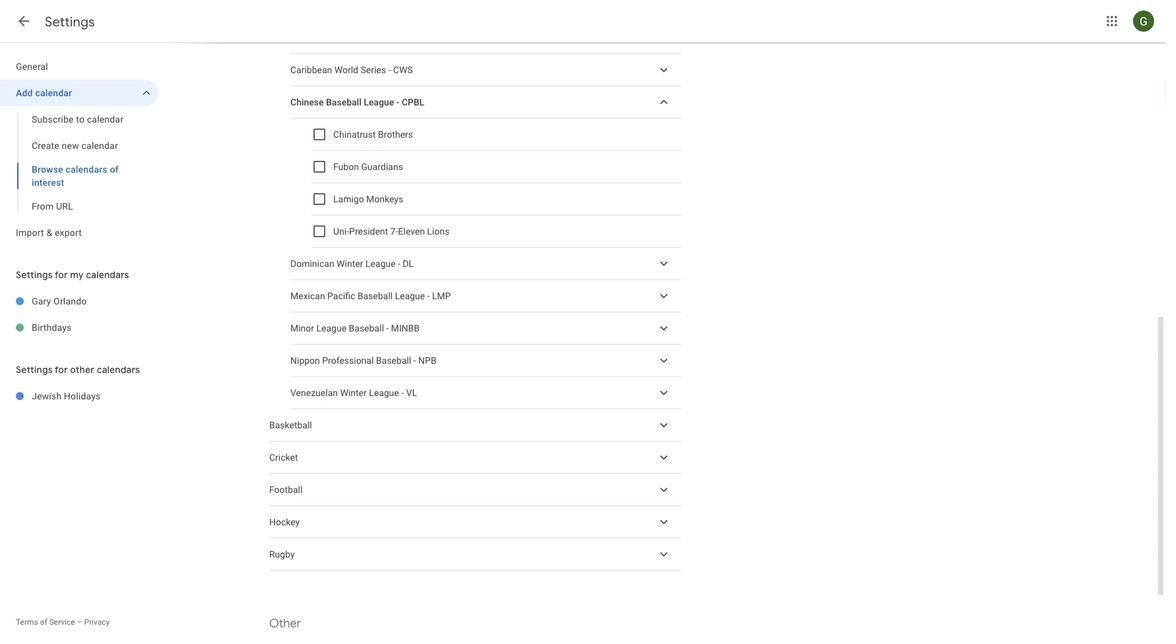 Task type: locate. For each thing, give the bounding box(es) containing it.
- left cpbl
[[396, 97, 399, 108]]

npb
[[418, 356, 436, 366]]

1 vertical spatial settings
[[16, 269, 53, 281]]

of down create new calendar
[[110, 164, 119, 175]]

settings for settings
[[45, 13, 95, 30]]

browse
[[32, 164, 63, 175]]

0 vertical spatial calendars
[[66, 164, 107, 175]]

- for cpbl
[[396, 97, 399, 108]]

birthdays tree item
[[0, 315, 158, 341]]

go back image
[[16, 13, 32, 29]]

1 vertical spatial calendars
[[86, 269, 129, 281]]

calendars right my
[[86, 269, 129, 281]]

dominican
[[290, 259, 334, 269]]

calendar up subscribe on the top of page
[[35, 87, 72, 98]]

calendars inside browse calendars of interest
[[66, 164, 107, 175]]

winter
[[337, 259, 363, 269], [340, 388, 367, 399]]

baseball for league
[[349, 323, 384, 334]]

mexican pacific baseball league - lmp tree item
[[290, 280, 681, 313]]

calendars
[[66, 164, 107, 175], [86, 269, 129, 281], [97, 364, 140, 376]]

league left vl
[[369, 388, 399, 399]]

baseball inside minor league baseball - minbb tree item
[[349, 323, 384, 334]]

league
[[364, 97, 394, 108], [365, 259, 396, 269], [395, 291, 425, 302], [316, 323, 347, 334], [369, 388, 399, 399]]

lions
[[427, 226, 450, 237]]

minor league baseball - minbb
[[290, 323, 420, 334]]

settings for settings for my calendars
[[16, 269, 53, 281]]

group
[[0, 106, 158, 220]]

cricket tree item
[[269, 442, 681, 474]]

- left npb
[[413, 356, 416, 366]]

settings up gary
[[16, 269, 53, 281]]

create new calendar
[[32, 140, 118, 151]]

calendar right the "new"
[[82, 140, 118, 151]]

chinatrust brothers
[[333, 129, 413, 140]]

league for cpbl
[[364, 97, 394, 108]]

my
[[70, 269, 84, 281]]

subscribe to calendar
[[32, 114, 123, 125]]

- left dl
[[398, 259, 400, 269]]

- left minbb
[[386, 323, 389, 334]]

1 vertical spatial for
[[55, 364, 68, 376]]

2 vertical spatial settings
[[16, 364, 53, 376]]

uni-
[[333, 226, 349, 237]]

calendar
[[35, 87, 72, 98], [87, 114, 123, 125], [82, 140, 118, 151]]

venezuelan winter league - vl
[[290, 388, 417, 399]]

other
[[269, 617, 301, 632]]

brothers
[[378, 129, 413, 140]]

1 vertical spatial of
[[40, 618, 47, 628]]

7-
[[390, 226, 398, 237]]

jewish holidays
[[32, 391, 101, 402]]

venezuelan winter league - vl tree item
[[290, 377, 681, 410]]

mexican
[[290, 291, 325, 302]]

calendars down create new calendar
[[66, 164, 107, 175]]

- left vl
[[401, 388, 404, 399]]

hockey
[[269, 517, 300, 528]]

minor league baseball - minbb tree item
[[290, 313, 681, 345]]

league down series
[[364, 97, 394, 108]]

league for dl
[[365, 259, 396, 269]]

chinese baseball league - cpbl tree item
[[290, 86, 681, 119]]

venezuelan
[[290, 388, 338, 399]]

calendar right to
[[87, 114, 123, 125]]

lamigo
[[333, 194, 364, 205]]

of right terms
[[40, 618, 47, 628]]

1 vertical spatial calendar
[[87, 114, 123, 125]]

0 vertical spatial of
[[110, 164, 119, 175]]

winter inside venezuelan winter league - vl tree item
[[340, 388, 367, 399]]

orlando
[[54, 296, 87, 307]]

url
[[56, 201, 73, 212]]

baseball right pacific
[[358, 291, 393, 302]]

service
[[49, 618, 75, 628]]

0 vertical spatial settings
[[45, 13, 95, 30]]

fubon
[[333, 162, 359, 172]]

subscribe
[[32, 114, 74, 125]]

cricket
[[269, 453, 298, 463]]

settings for my calendars
[[16, 269, 129, 281]]

from
[[32, 201, 54, 212]]

baseball left npb
[[376, 356, 411, 366]]

mexican pacific baseball league - lmp
[[290, 291, 451, 302]]

-
[[388, 65, 391, 75], [396, 97, 399, 108], [398, 259, 400, 269], [427, 291, 430, 302], [386, 323, 389, 334], [413, 356, 416, 366], [401, 388, 404, 399]]

calendars up jewish holidays link
[[97, 364, 140, 376]]

0 vertical spatial winter
[[337, 259, 363, 269]]

winter down professional
[[340, 388, 367, 399]]

- for npb
[[413, 356, 416, 366]]

gary orlando tree item
[[0, 288, 158, 315]]

winter up pacific
[[337, 259, 363, 269]]

world
[[334, 65, 358, 75]]

1 vertical spatial winter
[[340, 388, 367, 399]]

holidays
[[64, 391, 101, 402]]

of
[[110, 164, 119, 175], [40, 618, 47, 628]]

add
[[16, 87, 33, 98]]

birthdays link
[[32, 315, 158, 341]]

for for other
[[55, 364, 68, 376]]

0 vertical spatial for
[[55, 269, 68, 281]]

baseball inside mexican pacific baseball league - lmp tree item
[[358, 291, 393, 302]]

league left dl
[[365, 259, 396, 269]]

president
[[349, 226, 388, 237]]

settings right go back "icon"
[[45, 13, 95, 30]]

caribbean world series - cws tree item
[[290, 54, 681, 86]]

add calendar tree item
[[0, 80, 158, 106]]

baseball
[[326, 97, 361, 108], [358, 291, 393, 302], [349, 323, 384, 334], [376, 356, 411, 366]]

0 vertical spatial calendar
[[35, 87, 72, 98]]

jewish holidays tree item
[[0, 383, 158, 410]]

nippon professional baseball - npb tree item
[[290, 345, 681, 377]]

birthdays
[[32, 322, 72, 333]]

series
[[361, 65, 386, 75]]

chinese
[[290, 97, 324, 108]]

2 for from the top
[[55, 364, 68, 376]]

baseball up 'nippon professional baseball - npb'
[[349, 323, 384, 334]]

1 for from the top
[[55, 269, 68, 281]]

cws
[[393, 65, 413, 75]]

calendars for my
[[86, 269, 129, 281]]

guardians
[[361, 162, 403, 172]]

eleven
[[398, 226, 425, 237]]

settings
[[45, 13, 95, 30], [16, 269, 53, 281], [16, 364, 53, 376]]

for left my
[[55, 269, 68, 281]]

- left cws
[[388, 65, 391, 75]]

for
[[55, 269, 68, 281], [55, 364, 68, 376]]

2 vertical spatial calendars
[[97, 364, 140, 376]]

vl
[[406, 388, 417, 399]]

football
[[269, 485, 303, 496]]

calendar for subscribe to calendar
[[87, 114, 123, 125]]

settings for my calendars tree
[[0, 288, 158, 341]]

terms of service – privacy
[[16, 618, 110, 628]]

other
[[70, 364, 94, 376]]

calendar inside add calendar tree item
[[35, 87, 72, 98]]

baseball inside "nippon professional baseball - npb" tree item
[[376, 356, 411, 366]]

winter inside the dominican winter league - dl tree item
[[337, 259, 363, 269]]

calendars for other
[[97, 364, 140, 376]]

settings heading
[[45, 13, 95, 30]]

1 horizontal spatial of
[[110, 164, 119, 175]]

baseball down world
[[326, 97, 361, 108]]

&
[[46, 227, 52, 238]]

tree item
[[290, 22, 681, 54]]

baseball inside chinese baseball league - cpbl tree item
[[326, 97, 361, 108]]

export
[[55, 227, 82, 238]]

settings for other calendars
[[16, 364, 140, 376]]

settings up jewish
[[16, 364, 53, 376]]

2 vertical spatial calendar
[[82, 140, 118, 151]]

gary orlando
[[32, 296, 87, 307]]

tree
[[0, 53, 158, 246]]

for left other
[[55, 364, 68, 376]]



Task type: vqa. For each thing, say whether or not it's contained in the screenshot.
Thu 2's "Thu"
no



Task type: describe. For each thing, give the bounding box(es) containing it.
rugby tree item
[[269, 539, 681, 572]]

fubon guardians
[[333, 162, 403, 172]]

0 horizontal spatial of
[[40, 618, 47, 628]]

lmp
[[432, 291, 451, 302]]

of inside browse calendars of interest
[[110, 164, 119, 175]]

browse calendars of interest
[[32, 164, 119, 188]]

nippon
[[290, 356, 320, 366]]

tree containing general
[[0, 53, 158, 246]]

league for vl
[[369, 388, 399, 399]]

cpbl
[[402, 97, 424, 108]]

minor
[[290, 323, 314, 334]]

professional
[[322, 356, 374, 366]]

pacific
[[327, 291, 355, 302]]

nippon professional baseball - npb
[[290, 356, 436, 366]]

create
[[32, 140, 59, 151]]

jewish holidays link
[[32, 383, 158, 410]]

calendar for create new calendar
[[82, 140, 118, 151]]

monkeys
[[366, 194, 403, 205]]

import & export
[[16, 227, 82, 238]]

- left lmp
[[427, 291, 430, 302]]

rugby
[[269, 550, 295, 560]]

- for vl
[[401, 388, 404, 399]]

chinatrust
[[333, 129, 376, 140]]

basketball
[[269, 420, 312, 431]]

chinese baseball league - cpbl
[[290, 97, 424, 108]]

minbb
[[391, 323, 420, 334]]

terms
[[16, 618, 38, 628]]

for for my
[[55, 269, 68, 281]]

winter for dominican
[[337, 259, 363, 269]]

winter for venezuelan
[[340, 388, 367, 399]]

caribbean
[[290, 65, 332, 75]]

from url
[[32, 201, 73, 212]]

import
[[16, 227, 44, 238]]

privacy link
[[84, 618, 110, 628]]

privacy
[[84, 618, 110, 628]]

interest
[[32, 177, 64, 188]]

football tree item
[[269, 474, 681, 507]]

league left lmp
[[395, 291, 425, 302]]

- for dl
[[398, 259, 400, 269]]

jewish
[[32, 391, 62, 402]]

general
[[16, 61, 48, 72]]

- for minbb
[[386, 323, 389, 334]]

new
[[62, 140, 79, 151]]

hockey tree item
[[269, 507, 681, 539]]

terms of service link
[[16, 618, 75, 628]]

- for cws
[[388, 65, 391, 75]]

group containing subscribe to calendar
[[0, 106, 158, 220]]

dominican winter league - dl tree item
[[290, 248, 681, 280]]

–
[[77, 618, 82, 628]]

uni-president 7-eleven lions
[[333, 226, 450, 237]]

lamigo monkeys
[[333, 194, 403, 205]]

settings for settings for other calendars
[[16, 364, 53, 376]]

league right minor
[[316, 323, 347, 334]]

dl
[[403, 259, 414, 269]]

to
[[76, 114, 85, 125]]

gary
[[32, 296, 51, 307]]

caribbean world series - cws
[[290, 65, 413, 75]]

dominican winter league - dl
[[290, 259, 414, 269]]

baseball for professional
[[376, 356, 411, 366]]

basketball tree item
[[269, 410, 681, 442]]

baseball for pacific
[[358, 291, 393, 302]]

add calendar
[[16, 87, 72, 98]]



